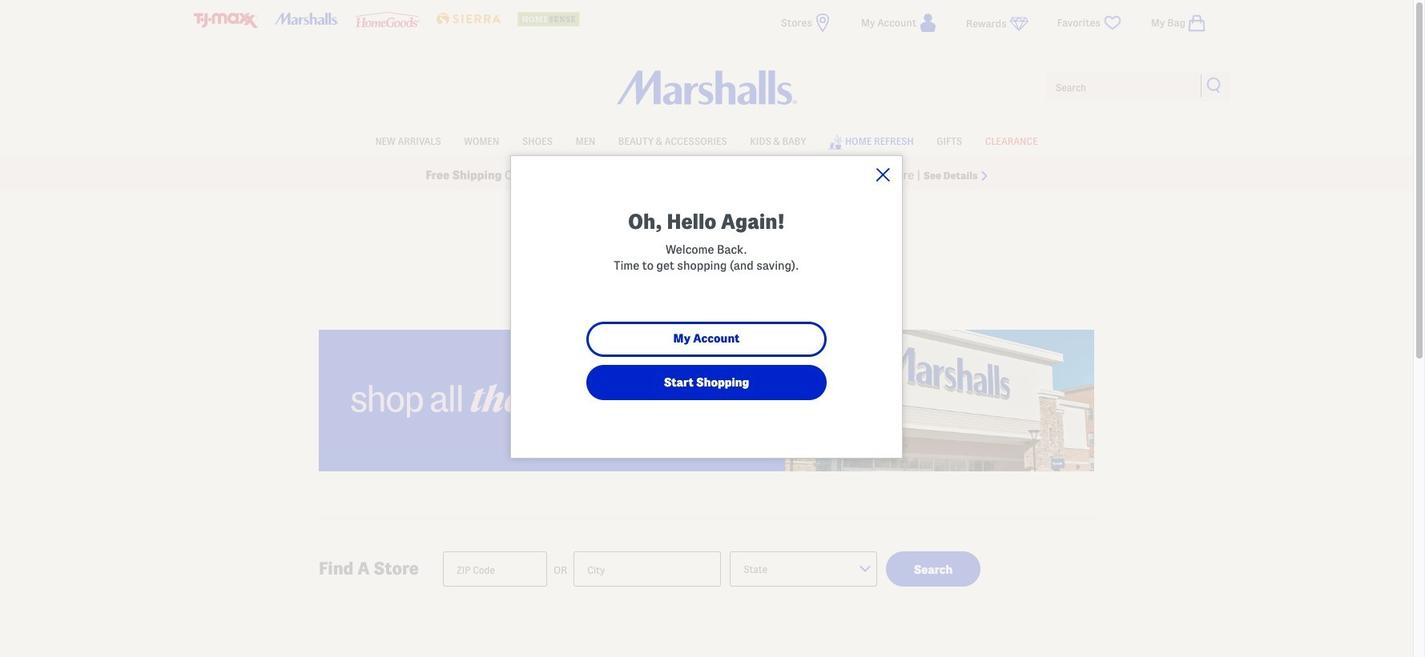 Task type: vqa. For each thing, say whether or not it's contained in the screenshot.
leftmost Up
no



Task type: locate. For each thing, give the bounding box(es) containing it.
close dialog element
[[877, 168, 890, 182]]

ZIP Code telephone field
[[443, 552, 547, 588]]

homegoods.com image
[[356, 12, 420, 27]]

main content
[[311, 237, 1103, 658]]

banner
[[0, 0, 1413, 191]]

down image
[[860, 567, 879, 576]]

marshalls.com image
[[275, 13, 339, 25]]

wrap up now-trending styles image
[[319, 330, 1095, 472]]

sierra.com image
[[437, 13, 501, 25]]

None submit
[[1207, 77, 1223, 93], [886, 552, 981, 588], [1207, 77, 1223, 93], [886, 552, 981, 588]]

menu bar
[[194, 127, 1220, 155]]

marquee
[[0, 159, 1413, 191]]

dialog
[[510, 155, 903, 459]]

homesense.com image
[[517, 12, 582, 26]]



Task type: describe. For each thing, give the bounding box(es) containing it.
tjmaxx.com image
[[194, 13, 258, 28]]

site search search field
[[1045, 71, 1232, 103]]

Search text field
[[1045, 71, 1232, 103]]

City text field
[[574, 552, 721, 588]]



